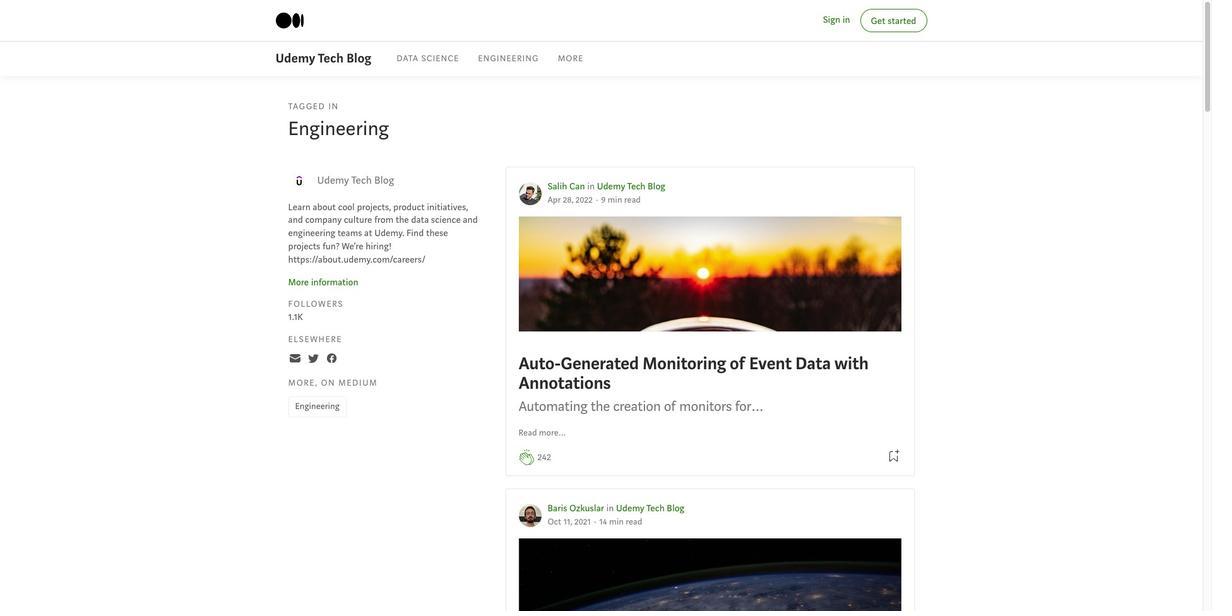 Task type: locate. For each thing, give the bounding box(es) containing it.
data left the science
[[397, 53, 419, 64]]

science
[[421, 53, 459, 64]]

blog
[[346, 50, 371, 67], [374, 174, 394, 187], [648, 181, 665, 193], [667, 502, 684, 514]]

company
[[305, 214, 342, 226]]

sign
[[823, 14, 840, 26]]

0 vertical spatial udemy tech blog
[[276, 50, 371, 67]]

tagged in engineering
[[288, 101, 389, 141]]

https://about.udemy.com/careers/ link
[[288, 254, 425, 266]]

0 horizontal spatial the
[[396, 214, 409, 226]]

engineering link
[[478, 53, 539, 64], [295, 401, 339, 412]]

in inside sign in link
[[842, 14, 850, 26]]

0 vertical spatial engineering link
[[478, 53, 539, 64]]

engineering link left more link
[[478, 53, 539, 64]]

on
[[321, 378, 335, 389]]

udemy
[[276, 50, 315, 67], [317, 174, 349, 187], [597, 181, 625, 193], [616, 502, 644, 514]]

and right science
[[463, 214, 478, 226]]

get
[[871, 15, 885, 27]]

culture
[[344, 214, 372, 226]]

started
[[888, 15, 916, 27]]

sign in
[[823, 14, 850, 26]]

creation
[[613, 397, 661, 415]]

monitors for…
[[679, 397, 764, 415]]

the down product
[[396, 214, 409, 226]]

2 vertical spatial engineering
[[295, 401, 339, 412]]

engineering down tagged
[[288, 116, 389, 141]]

of left event on the right of the page
[[730, 352, 745, 375]]

more information
[[288, 276, 358, 288]]

followers 1.1k
[[288, 299, 344, 323]]

baris ozkuslar link
[[548, 502, 604, 514]]

udemy tech blog
[[276, 50, 371, 67], [317, 174, 394, 187]]

from
[[374, 214, 393, 226]]

read
[[519, 427, 537, 439]]

udemy tech blog up cool at the left top of page
[[317, 174, 394, 187]]

of right creation
[[664, 397, 676, 415]]

1 vertical spatial of
[[664, 397, 676, 415]]

14 min read image
[[599, 517, 642, 528]]

0 vertical spatial of
[[730, 352, 745, 375]]

1 vertical spatial udemy tech blog link
[[597, 181, 665, 193]]

more…
[[539, 427, 566, 439]]

0 horizontal spatial data
[[397, 53, 419, 64]]

apr 28, 2022 link
[[548, 195, 593, 206]]

the
[[396, 214, 409, 226], [591, 397, 610, 415]]

generated
[[561, 352, 639, 375]]

read more… link
[[519, 427, 566, 440]]

0 horizontal spatial more
[[288, 276, 309, 288]]

projects,
[[357, 201, 391, 213]]

initiatives,
[[427, 201, 468, 213]]

1 horizontal spatial the
[[591, 397, 610, 415]]

2 and from the left
[[463, 214, 478, 226]]

1 horizontal spatial of
[[730, 352, 745, 375]]

0 vertical spatial more
[[558, 53, 583, 64]]

1 horizontal spatial and
[[463, 214, 478, 226]]

learn
[[288, 201, 310, 213]]

with
[[834, 352, 869, 375]]

engineering down "on" at bottom
[[295, 401, 339, 412]]

baris ozkuslar in udemy tech blog
[[548, 502, 684, 514]]

get started
[[871, 15, 916, 27]]

udemy up about
[[317, 174, 349, 187]]

0 horizontal spatial and
[[288, 214, 303, 226]]

salih can in udemy tech blog
[[548, 181, 665, 193]]

salih can link
[[548, 181, 585, 193]]

1 vertical spatial the
[[591, 397, 610, 415]]

engineering
[[478, 53, 539, 64], [288, 116, 389, 141], [295, 401, 339, 412]]

https://about.udemy.com/careers/
[[288, 254, 425, 266]]

engineering left more link
[[478, 53, 539, 64]]

1.1k
[[288, 311, 303, 323]]

data left with at the bottom
[[795, 352, 831, 375]]

0 horizontal spatial engineering link
[[295, 401, 339, 412]]

in inside tagged in engineering
[[328, 101, 339, 112]]

0 vertical spatial engineering
[[478, 53, 539, 64]]

data
[[397, 53, 419, 64], [795, 352, 831, 375]]

udemy tech blog link up 14 min read image
[[616, 502, 684, 514]]

1 horizontal spatial data
[[795, 352, 831, 375]]

baris
[[548, 502, 567, 514]]

242
[[538, 451, 551, 463]]

more,
[[288, 378, 318, 389]]

can
[[569, 181, 585, 193]]

more for more link
[[558, 53, 583, 64]]

find
[[407, 227, 424, 239]]

data science
[[397, 53, 459, 64]]

of
[[730, 352, 745, 375], [664, 397, 676, 415]]

the left creation
[[591, 397, 610, 415]]

udemy tech blog link
[[276, 49, 371, 68], [597, 181, 665, 193], [616, 502, 684, 514]]

1 horizontal spatial more
[[558, 53, 583, 64]]

engineering for the rightmost engineering link
[[478, 53, 539, 64]]

1 vertical spatial engineering link
[[295, 401, 339, 412]]

more for more information
[[288, 276, 309, 288]]

engineering link down "on" at bottom
[[295, 401, 339, 412]]

more
[[558, 53, 583, 64], [288, 276, 309, 288]]

and down learn
[[288, 214, 303, 226]]

udemy tech blog link up tagged
[[276, 49, 371, 68]]

tech
[[318, 50, 344, 67], [351, 174, 372, 187], [627, 181, 645, 193], [646, 502, 665, 514]]

0 vertical spatial the
[[396, 214, 409, 226]]

the inside learn about cool projects, product initiatives, and company culture from the data science and engineering teams at udemy. find these projects fun? we're hiring! https://about.udemy.com/careers/
[[396, 214, 409, 226]]

udemy tech blog up tagged
[[276, 50, 371, 67]]

go to the profile of salih can image
[[519, 182, 541, 205]]

and
[[288, 214, 303, 226], [463, 214, 478, 226]]

0 horizontal spatial of
[[664, 397, 676, 415]]

2 vertical spatial udemy tech blog link
[[616, 502, 684, 514]]

udemy.
[[374, 227, 404, 239]]

medium
[[338, 378, 378, 389]]

in right sign
[[842, 14, 850, 26]]

1 vertical spatial more
[[288, 276, 309, 288]]

11,
[[563, 517, 572, 528]]

oct 11, 2021 link
[[548, 517, 591, 528]]

udemy tech blog link up 9 min read image
[[597, 181, 665, 193]]

elsewhere
[[288, 334, 342, 345]]

in
[[842, 14, 850, 26], [328, 101, 339, 112], [587, 181, 595, 193], [606, 502, 614, 514]]

udemy up 14 min read image
[[616, 502, 644, 514]]

projects
[[288, 240, 320, 252]]

0 vertical spatial udemy tech blog link
[[276, 49, 371, 68]]

in right tagged
[[328, 101, 339, 112]]

1 vertical spatial data
[[795, 352, 831, 375]]

data inside auto-generated monitoring of event data with annotations automating the creation of monitors for…
[[795, 352, 831, 375]]



Task type: describe. For each thing, give the bounding box(es) containing it.
data science link
[[397, 53, 459, 64]]

we're
[[342, 240, 363, 252]]

2021
[[574, 517, 591, 528]]

cool
[[338, 201, 355, 213]]

tagged
[[288, 101, 325, 112]]

event
[[749, 352, 792, 375]]

data
[[411, 214, 429, 226]]

more, on medium
[[288, 378, 378, 389]]

ozkuslar
[[569, 502, 604, 514]]

salih
[[548, 181, 567, 193]]

apr 28, 2022
[[548, 195, 593, 206]]

9 min read image
[[601, 195, 641, 206]]

go to the profile of baris ozkuslar image
[[519, 504, 541, 527]]

about
[[313, 201, 336, 213]]

followers
[[288, 299, 344, 310]]

udemy up 9 min read image
[[597, 181, 625, 193]]

sign in link
[[823, 13, 850, 28]]

2022
[[576, 195, 593, 206]]

more link
[[558, 53, 583, 64]]

242 button
[[538, 451, 551, 465]]

28,
[[563, 195, 573, 206]]

apr
[[548, 195, 561, 206]]

annotations
[[519, 372, 611, 395]]

learn about cool projects, product initiatives, and company culture from the data science and engineering teams at udemy. find these projects fun? we're hiring! https://about.udemy.com/careers/
[[288, 201, 478, 266]]

engineering for bottom engineering link
[[295, 401, 339, 412]]

oct
[[548, 517, 561, 528]]

auto-
[[519, 352, 561, 375]]

fun?
[[323, 240, 340, 252]]

information
[[311, 276, 358, 288]]

1 vertical spatial udemy tech blog
[[317, 174, 394, 187]]

monitoring
[[643, 352, 726, 375]]

teams
[[338, 227, 362, 239]]

oct 11, 2021
[[548, 517, 591, 528]]

in right can at the left
[[587, 181, 595, 193]]

1 horizontal spatial engineering link
[[478, 53, 539, 64]]

auto-generated monitoring of event data with annotations automating the creation of monitors for…
[[519, 352, 869, 415]]

1 and from the left
[[288, 214, 303, 226]]

udemy tech blog image
[[288, 169, 311, 192]]

at
[[364, 227, 372, 239]]

the inside auto-generated monitoring of event data with annotations automating the creation of monitors for…
[[591, 397, 610, 415]]

automating
[[519, 397, 587, 415]]

more information link
[[288, 276, 358, 288]]

in up 14 min read image
[[606, 502, 614, 514]]

get started link
[[860, 9, 927, 32]]

0 vertical spatial data
[[397, 53, 419, 64]]

udemy up tagged
[[276, 50, 315, 67]]

udemy tech blog link for baris ozkuslar
[[616, 502, 684, 514]]

hiring!
[[366, 240, 392, 252]]

science
[[431, 214, 461, 226]]

udemy tech blog link for salih can
[[597, 181, 665, 193]]

product
[[393, 201, 425, 213]]

1 vertical spatial engineering
[[288, 116, 389, 141]]

read more…
[[519, 427, 566, 439]]

engineering
[[288, 227, 335, 239]]

these
[[426, 227, 448, 239]]



Task type: vqa. For each thing, say whether or not it's contained in the screenshot.
Romina
no



